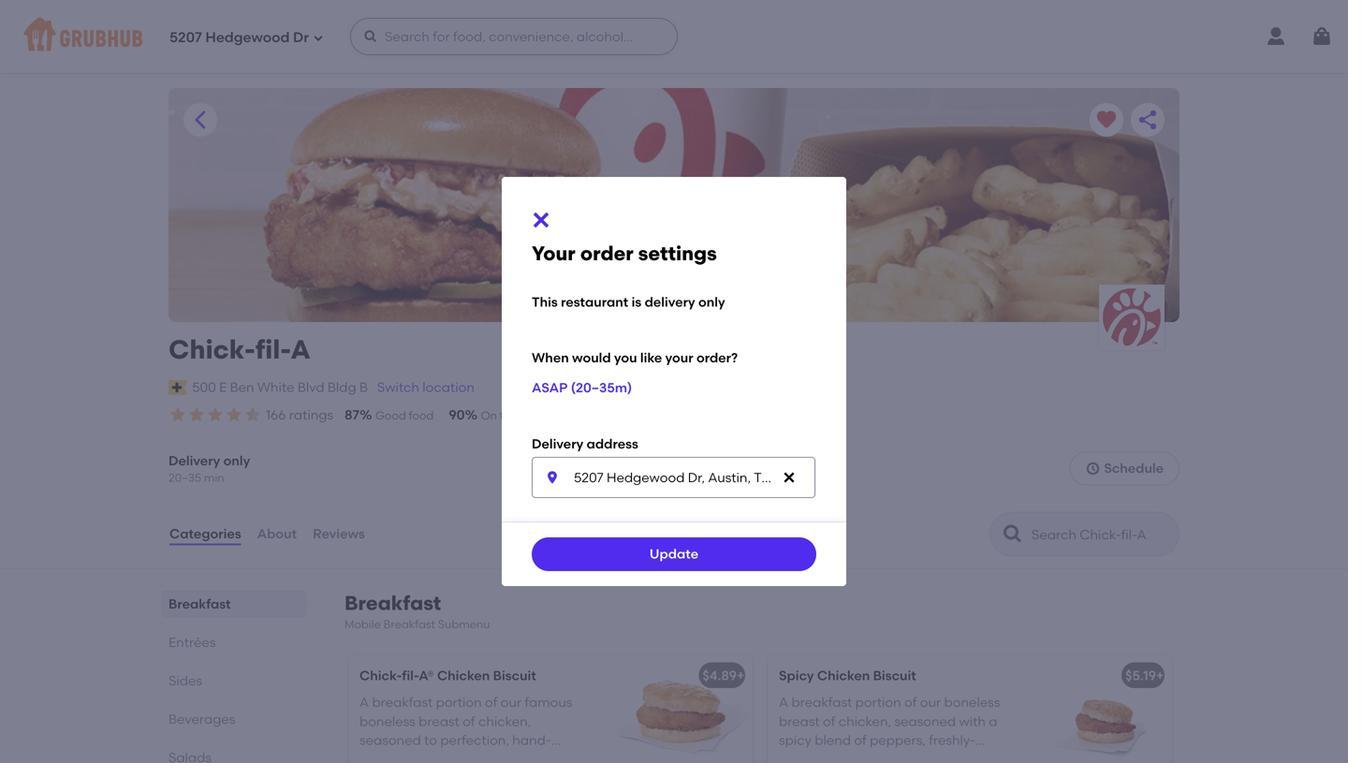 Task type: locate. For each thing, give the bounding box(es) containing it.
is
[[632, 294, 642, 310]]

(20–35m)
[[571, 380, 632, 396]]

0 vertical spatial only
[[699, 294, 725, 310]]

breakfast
[[345, 591, 441, 615], [169, 596, 231, 612], [384, 617, 435, 631]]

500 e ben white blvd bldg b
[[192, 379, 368, 395]]

chick-fil-a® chicken biscuit
[[360, 668, 536, 684]]

on
[[481, 409, 497, 422]]

0 horizontal spatial only
[[223, 453, 250, 468]]

white
[[257, 379, 295, 395]]

delivery
[[645, 294, 695, 310], [527, 409, 569, 422]]

0 horizontal spatial fil-
[[255, 334, 290, 365]]

delivery only 20–35 min
[[169, 453, 250, 485]]

food
[[409, 409, 434, 422]]

star icon image
[[169, 405, 187, 424], [187, 405, 206, 424], [206, 405, 225, 424], [225, 405, 243, 424], [243, 405, 262, 424], [243, 405, 262, 424]]

5207
[[169, 29, 202, 46]]

20–35
[[169, 471, 201, 485]]

breakfast up entrées on the bottom left of page
[[169, 596, 231, 612]]

svg image up your
[[530, 209, 553, 231]]

delivery down asap
[[527, 409, 569, 422]]

0 horizontal spatial delivery
[[169, 453, 220, 468]]

good
[[375, 409, 406, 422]]

breakfast inside tab
[[169, 596, 231, 612]]

only up order?
[[699, 294, 725, 310]]

1 chicken from the left
[[437, 668, 490, 684]]

1 vertical spatial only
[[223, 453, 250, 468]]

delivery
[[532, 436, 584, 452], [169, 453, 220, 468]]

breakfast tab
[[169, 594, 300, 614]]

0 vertical spatial delivery
[[645, 294, 695, 310]]

1 horizontal spatial fil-
[[402, 668, 419, 684]]

chicken right spicy
[[817, 668, 870, 684]]

dr
[[293, 29, 309, 46]]

spicy chicken biscuit image
[[1032, 655, 1172, 763]]

0 horizontal spatial delivery
[[527, 409, 569, 422]]

min
[[204, 471, 224, 485]]

$5.19
[[1126, 668, 1157, 684]]

delivery for delivery only 20–35 min
[[169, 453, 220, 468]]

fil- down "breakfast mobile breakfast submenu"
[[402, 668, 419, 684]]

chicken right a®
[[437, 668, 490, 684]]

switch location button
[[376, 377, 476, 398]]

fil-
[[255, 334, 290, 365], [402, 668, 419, 684]]

update button
[[532, 537, 817, 571]]

chick-fil-a logo image
[[1099, 285, 1165, 350]]

saved restaurant image
[[1096, 109, 1118, 131]]

0 horizontal spatial +
[[737, 668, 745, 684]]

1 horizontal spatial delivery
[[532, 436, 584, 452]]

location
[[423, 379, 475, 395]]

0 vertical spatial fil-
[[255, 334, 290, 365]]

0 horizontal spatial biscuit
[[493, 668, 536, 684]]

0 vertical spatial delivery
[[532, 436, 584, 452]]

you
[[614, 350, 637, 366]]

0 horizontal spatial chick-
[[169, 334, 255, 365]]

ben
[[230, 379, 254, 395]]

only up min
[[223, 453, 250, 468]]

1 horizontal spatial +
[[1157, 668, 1164, 684]]

breakfast for breakfast mobile breakfast submenu
[[345, 591, 441, 615]]

fil- up white at left
[[255, 334, 290, 365]]

Search Chick-fil-A search field
[[1030, 526, 1173, 543]]

on time delivery
[[481, 409, 569, 422]]

svg image
[[1311, 25, 1334, 48], [363, 29, 378, 44], [545, 470, 560, 485], [782, 470, 797, 485]]

1 + from the left
[[737, 668, 745, 684]]

a®
[[419, 668, 434, 684]]

2 horizontal spatial svg image
[[1086, 461, 1101, 476]]

subscription pass image
[[169, 380, 187, 395]]

1 horizontal spatial chick-
[[360, 668, 402, 684]]

1 horizontal spatial biscuit
[[873, 668, 917, 684]]

0 vertical spatial chick-
[[169, 334, 255, 365]]

tab
[[169, 748, 300, 763]]

schedule
[[1104, 460, 1164, 476]]

1 vertical spatial delivery
[[527, 409, 569, 422]]

entrées tab
[[169, 632, 300, 652]]

svg image
[[313, 32, 324, 44], [530, 209, 553, 231], [1086, 461, 1101, 476]]

svg image left schedule
[[1086, 461, 1101, 476]]

svg image inside schedule button
[[1086, 461, 1101, 476]]

only
[[699, 294, 725, 310], [223, 453, 250, 468]]

500 e ben white blvd bldg b button
[[191, 377, 369, 398]]

sides tab
[[169, 671, 300, 690]]

chick- for chick-fil-a® chicken biscuit
[[360, 668, 402, 684]]

chick-
[[169, 334, 255, 365], [360, 668, 402, 684]]

breakfast up mobile
[[345, 591, 441, 615]]

categories button
[[169, 500, 242, 568]]

a
[[290, 334, 311, 365]]

chicken
[[437, 668, 490, 684], [817, 668, 870, 684]]

1 vertical spatial delivery
[[169, 453, 220, 468]]

switch
[[377, 379, 419, 395]]

e
[[219, 379, 227, 395]]

+ for $4.89
[[737, 668, 745, 684]]

asap (20–35m)
[[532, 380, 632, 396]]

switch location
[[377, 379, 475, 395]]

order
[[580, 242, 634, 266]]

biscuit
[[493, 668, 536, 684], [873, 668, 917, 684]]

0 vertical spatial svg image
[[313, 32, 324, 44]]

delivery down the on time delivery
[[532, 436, 584, 452]]

0 horizontal spatial svg image
[[313, 32, 324, 44]]

svg image right dr
[[313, 32, 324, 44]]

1 vertical spatial chick-
[[360, 668, 402, 684]]

Search Address search field
[[532, 457, 816, 498]]

delivery for delivery address
[[532, 436, 584, 452]]

1 horizontal spatial only
[[699, 294, 725, 310]]

2 vertical spatial svg image
[[1086, 461, 1101, 476]]

spicy chicken biscuit
[[779, 668, 917, 684]]

0 horizontal spatial chicken
[[437, 668, 490, 684]]

saved restaurant button
[[1090, 103, 1124, 137]]

caret left icon image
[[189, 109, 212, 131]]

+
[[737, 668, 745, 684], [1157, 668, 1164, 684]]

1 vertical spatial fil-
[[402, 668, 419, 684]]

delivery up '20–35'
[[169, 453, 220, 468]]

search icon image
[[1002, 523, 1024, 545]]

delivery right is
[[645, 294, 695, 310]]

166
[[266, 407, 286, 423]]

1 horizontal spatial chicken
[[817, 668, 870, 684]]

update
[[650, 546, 699, 562]]

1 vertical spatial svg image
[[530, 209, 553, 231]]

$5.19 +
[[1126, 668, 1164, 684]]

chick-fil-a® chicken biscuit image
[[612, 655, 753, 763]]

time
[[500, 409, 524, 422]]

share icon image
[[1137, 109, 1159, 131]]

delivery inside the delivery only 20–35 min
[[169, 453, 220, 468]]

delivery address
[[532, 436, 638, 452]]

spicy
[[779, 668, 814, 684]]

only inside the delivery only 20–35 min
[[223, 453, 250, 468]]

500
[[192, 379, 216, 395]]

hedgewood
[[205, 29, 290, 46]]

chick- up 500
[[169, 334, 255, 365]]

chick- left a®
[[360, 668, 402, 684]]

2 + from the left
[[1157, 668, 1164, 684]]

beverages tab
[[169, 709, 300, 729]]



Task type: describe. For each thing, give the bounding box(es) containing it.
when
[[532, 350, 569, 366]]

1 biscuit from the left
[[493, 668, 536, 684]]

$4.89 +
[[703, 668, 745, 684]]

87
[[345, 407, 360, 423]]

about
[[257, 526, 297, 542]]

good food
[[375, 409, 434, 422]]

chick-fil-a
[[169, 334, 311, 365]]

mobile
[[345, 617, 381, 631]]

address
[[587, 436, 638, 452]]

bldg
[[328, 379, 356, 395]]

breakfast mobile breakfast submenu
[[345, 591, 490, 631]]

breakfast right mobile
[[384, 617, 435, 631]]

your order settings
[[532, 242, 717, 266]]

blvd
[[298, 379, 325, 395]]

2 biscuit from the left
[[873, 668, 917, 684]]

5207 hedgewood dr
[[169, 29, 309, 46]]

would
[[572, 350, 611, 366]]

1 horizontal spatial delivery
[[645, 294, 695, 310]]

main navigation navigation
[[0, 0, 1348, 73]]

b
[[360, 379, 368, 395]]

when would you like your order?
[[532, 350, 738, 366]]

submenu
[[438, 617, 490, 631]]

beverages
[[169, 711, 235, 727]]

sides
[[169, 673, 202, 689]]

about button
[[256, 500, 298, 568]]

reviews
[[313, 526, 365, 542]]

166 ratings
[[266, 407, 333, 423]]

+ for $5.19
[[1157, 668, 1164, 684]]

breakfast for breakfast
[[169, 596, 231, 612]]

reviews button
[[312, 500, 366, 568]]

this
[[532, 294, 558, 310]]

1 horizontal spatial svg image
[[530, 209, 553, 231]]

your
[[665, 350, 694, 366]]

schedule button
[[1070, 452, 1180, 485]]

your
[[532, 242, 576, 266]]

categories
[[169, 526, 241, 542]]

asap
[[532, 380, 568, 396]]

$4.89
[[703, 668, 737, 684]]

asap (20–35m) button
[[532, 371, 632, 405]]

this restaurant is delivery only
[[532, 294, 725, 310]]

ratings
[[289, 407, 333, 423]]

90
[[449, 407, 465, 423]]

fil- for a
[[255, 334, 290, 365]]

like
[[640, 350, 662, 366]]

restaurant
[[561, 294, 629, 310]]

entrées
[[169, 634, 216, 650]]

chick- for chick-fil-a
[[169, 334, 255, 365]]

svg image inside the main navigation navigation
[[313, 32, 324, 44]]

fil- for a®
[[402, 668, 419, 684]]

2 chicken from the left
[[817, 668, 870, 684]]

settings
[[638, 242, 717, 266]]

order?
[[697, 350, 738, 366]]



Task type: vqa. For each thing, say whether or not it's contained in the screenshot.
right Ave
no



